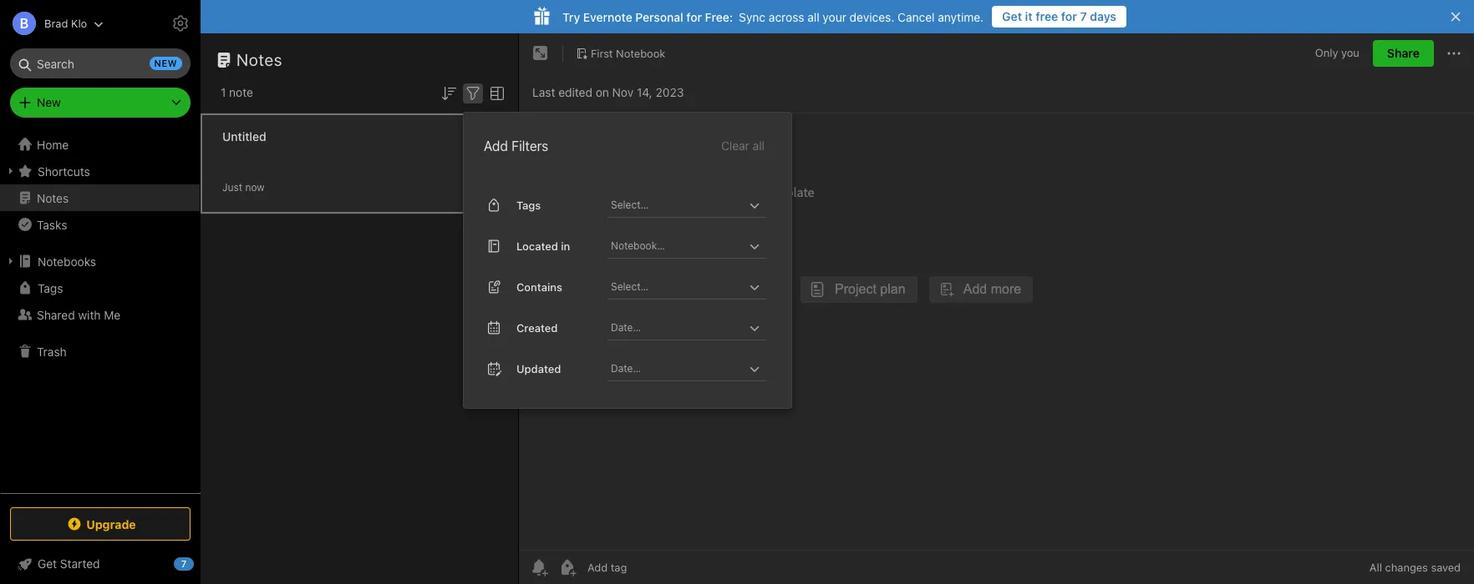 Task type: vqa. For each thing, say whether or not it's contained in the screenshot.
1st for from right
yes



Task type: locate. For each thing, give the bounding box(es) containing it.
notes up the note
[[237, 50, 283, 69]]

shared
[[37, 308, 75, 322]]

1 for from the left
[[1061, 9, 1077, 23]]

notebooks
[[38, 254, 96, 269]]

all
[[1370, 562, 1382, 575]]

1 date… from the top
[[611, 322, 641, 334]]

get left it on the top of the page
[[1002, 9, 1022, 23]]

date… for updated
[[611, 363, 641, 375]]

get inside button
[[1002, 9, 1022, 23]]

0 horizontal spatial 7
[[181, 559, 187, 570]]

0 vertical spatial  date picker field
[[608, 317, 781, 341]]

new button
[[10, 88, 191, 118]]

tree
[[0, 131, 201, 493]]

get for get it free for 7 days
[[1002, 9, 1022, 23]]

 input text field up located in "field"
[[609, 194, 745, 217]]

2 date… from the top
[[611, 363, 641, 375]]

14,
[[637, 85, 652, 99]]

get
[[1002, 9, 1022, 23], [38, 557, 57, 572]]

you
[[1341, 46, 1360, 60]]

0 vertical spatial  input text field
[[609, 194, 745, 217]]

1 vertical spatial  input text field
[[609, 235, 745, 258]]

1 vertical spatial date…
[[611, 363, 641, 375]]

first notebook
[[591, 46, 665, 60]]

1 note
[[221, 85, 253, 99]]

notes up tasks
[[37, 191, 69, 205]]

add filters image
[[463, 83, 483, 103]]

for left free:
[[686, 10, 702, 24]]

 input text field inside located in "field"
[[609, 235, 745, 258]]

notes link
[[0, 185, 200, 211]]

1 horizontal spatial tags
[[516, 199, 541, 212]]

expand notebooks image
[[4, 255, 18, 268]]

personal
[[635, 10, 683, 24]]

More actions field
[[1444, 40, 1464, 67]]

date…
[[611, 322, 641, 334], [611, 363, 641, 375]]

share button
[[1373, 40, 1434, 67]]

tags inside "button"
[[38, 281, 63, 295]]

for
[[1061, 9, 1077, 23], [686, 10, 702, 24]]

date… for created
[[611, 322, 641, 334]]

get it free for 7 days
[[1002, 9, 1117, 23]]

1  input text field from the top
[[609, 194, 745, 217]]

created
[[516, 321, 558, 335]]

 input text field down tags field
[[609, 235, 745, 258]]

for right free on the top right
[[1061, 9, 1077, 23]]

shared with me
[[37, 308, 121, 322]]

note window element
[[519, 33, 1474, 585]]

more actions image
[[1444, 43, 1464, 64]]

tree containing home
[[0, 131, 201, 493]]

nov
[[612, 85, 634, 99]]

get left started
[[38, 557, 57, 572]]

home
[[37, 137, 69, 152]]

get for get started
[[38, 557, 57, 572]]

it
[[1025, 9, 1033, 23]]

 input text field down located in "field"
[[609, 276, 745, 299]]

0 vertical spatial 7
[[1080, 9, 1087, 23]]

2023
[[656, 85, 684, 99]]

0 horizontal spatial get
[[38, 557, 57, 572]]

2  date picker field from the top
[[608, 357, 781, 382]]

all inside button
[[753, 139, 765, 153]]

 input text field
[[609, 194, 745, 217], [609, 235, 745, 258], [609, 276, 745, 299]]

tags up located
[[516, 199, 541, 212]]

free
[[1036, 9, 1058, 23]]

for inside button
[[1061, 9, 1077, 23]]

3  input text field from the top
[[609, 276, 745, 299]]

updated
[[516, 362, 561, 376]]

7 left the click to collapse icon on the left bottom
[[181, 559, 187, 570]]

0 horizontal spatial all
[[753, 139, 765, 153]]

1 vertical spatial all
[[753, 139, 765, 153]]

your
[[823, 10, 846, 24]]

0 vertical spatial date…
[[611, 322, 641, 334]]

only you
[[1315, 46, 1360, 60]]

for for 7
[[1061, 9, 1077, 23]]

filters
[[512, 139, 549, 154]]

0 horizontal spatial tags
[[38, 281, 63, 295]]

tags
[[516, 199, 541, 212], [38, 281, 63, 295]]

get started
[[38, 557, 100, 572]]

 input text field inside tags field
[[609, 194, 745, 217]]

1 horizontal spatial for
[[1061, 9, 1077, 23]]

Search text field
[[22, 48, 179, 79]]

last edited on nov 14, 2023
[[532, 85, 684, 99]]

clear all button
[[720, 136, 766, 156]]

add tag image
[[557, 558, 577, 578]]

all right clear
[[753, 139, 765, 153]]

 input text field for tags
[[609, 194, 745, 217]]

notes
[[237, 50, 283, 69], [37, 191, 69, 205]]

2  input text field from the top
[[609, 235, 745, 258]]

1 horizontal spatial all
[[807, 10, 820, 24]]

1 vertical spatial  date picker field
[[608, 357, 781, 382]]

0 vertical spatial notes
[[237, 50, 283, 69]]

changes
[[1385, 562, 1428, 575]]

1 vertical spatial 7
[[181, 559, 187, 570]]

add filters
[[484, 139, 549, 154]]

settings image
[[170, 13, 191, 33]]

get inside help and learning task checklist field
[[38, 557, 57, 572]]

klo
[[71, 16, 87, 30]]

new
[[37, 95, 61, 109]]

0 horizontal spatial notes
[[37, 191, 69, 205]]

tasks button
[[0, 211, 200, 238]]

1
[[221, 85, 226, 99]]

all
[[807, 10, 820, 24], [753, 139, 765, 153]]

Add filters field
[[463, 82, 483, 103]]

first notebook button
[[570, 42, 671, 65]]

 input text field inside contains field
[[609, 276, 745, 299]]

 Date picker field
[[608, 317, 781, 341], [608, 357, 781, 382]]

Sort options field
[[439, 82, 459, 103]]

Tags field
[[608, 194, 766, 218]]

1 vertical spatial tags
[[38, 281, 63, 295]]

across
[[769, 10, 804, 24]]

 input text field for located in
[[609, 235, 745, 258]]

1 horizontal spatial get
[[1002, 9, 1022, 23]]

last
[[532, 85, 555, 99]]

2 for from the left
[[686, 10, 702, 24]]

1 horizontal spatial notes
[[237, 50, 283, 69]]

1 vertical spatial get
[[38, 557, 57, 572]]

note
[[229, 85, 253, 99]]

shortcuts
[[38, 164, 90, 178]]

7 left days
[[1080, 9, 1087, 23]]

all left your
[[807, 10, 820, 24]]

tags up shared
[[38, 281, 63, 295]]

new search field
[[22, 48, 182, 79]]

upgrade
[[86, 518, 136, 532]]

1 horizontal spatial 7
[[1080, 9, 1087, 23]]

2 vertical spatial  input text field
[[609, 276, 745, 299]]

1  date picker field from the top
[[608, 317, 781, 341]]

add
[[484, 139, 508, 154]]

7
[[1080, 9, 1087, 23], [181, 559, 187, 570]]

clear all
[[721, 139, 765, 153]]

0 horizontal spatial for
[[686, 10, 702, 24]]

0 vertical spatial get
[[1002, 9, 1022, 23]]



Task type: describe. For each thing, give the bounding box(es) containing it.
tasks
[[37, 218, 67, 232]]

just now
[[222, 181, 265, 193]]

saved
[[1431, 562, 1461, 575]]

7 inside help and learning task checklist field
[[181, 559, 187, 570]]

untitled
[[222, 129, 266, 143]]

edited
[[558, 85, 592, 99]]

just
[[222, 181, 242, 193]]

brad
[[44, 16, 68, 30]]

on
[[596, 85, 609, 99]]

View options field
[[483, 82, 507, 103]]

trash
[[37, 345, 67, 359]]

shortcuts button
[[0, 158, 200, 185]]

started
[[60, 557, 100, 572]]

anytime.
[[938, 10, 984, 24]]

share
[[1387, 46, 1420, 60]]

in
[[561, 239, 570, 253]]

 date picker field for updated
[[608, 357, 781, 382]]

Located in field
[[608, 235, 766, 259]]

located in
[[516, 239, 570, 253]]

shared with me link
[[0, 302, 200, 328]]

free:
[[705, 10, 733, 24]]

get it free for 7 days button
[[992, 6, 1127, 28]]

brad klo
[[44, 16, 87, 30]]

only
[[1315, 46, 1338, 60]]

Account field
[[0, 7, 104, 40]]

all changes saved
[[1370, 562, 1461, 575]]

7 inside button
[[1080, 9, 1087, 23]]

notebook
[[616, 46, 665, 60]]

1 vertical spatial notes
[[37, 191, 69, 205]]

for for free:
[[686, 10, 702, 24]]

add a reminder image
[[529, 558, 549, 578]]

 input text field for contains
[[609, 276, 745, 299]]

contains
[[516, 280, 562, 294]]

with
[[78, 308, 101, 322]]

home link
[[0, 131, 201, 158]]

tags button
[[0, 275, 200, 302]]

notebooks link
[[0, 248, 200, 275]]

Contains field
[[608, 276, 766, 300]]

devices.
[[850, 10, 894, 24]]

trash link
[[0, 338, 200, 365]]

try
[[562, 10, 580, 24]]

0 vertical spatial tags
[[516, 199, 541, 212]]

located
[[516, 239, 558, 253]]

new
[[154, 58, 177, 69]]

Help and Learning task checklist field
[[0, 552, 201, 578]]

try evernote personal for free: sync across all your devices. cancel anytime.
[[562, 10, 984, 24]]

cancel
[[898, 10, 935, 24]]

evernote
[[583, 10, 632, 24]]

upgrade button
[[10, 508, 191, 542]]

click to collapse image
[[194, 554, 207, 574]]

sync
[[739, 10, 766, 24]]

first
[[591, 46, 613, 60]]

days
[[1090, 9, 1117, 23]]

me
[[104, 308, 121, 322]]

expand note image
[[531, 43, 551, 64]]

now
[[245, 181, 265, 193]]

 date picker field for created
[[608, 317, 781, 341]]

clear
[[721, 139, 750, 153]]

Note Editor text field
[[519, 114, 1474, 551]]

Add tag field
[[586, 561, 711, 576]]

0 vertical spatial all
[[807, 10, 820, 24]]



